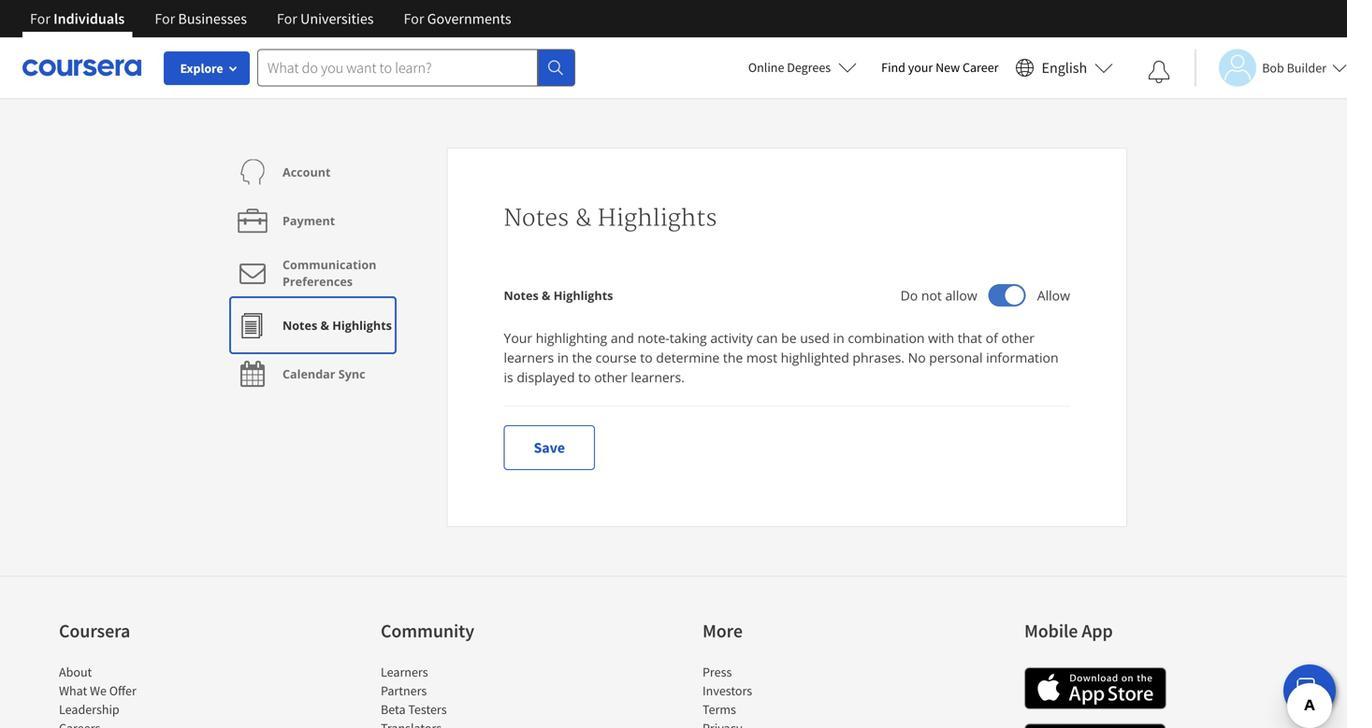 Task type: locate. For each thing, give the bounding box(es) containing it.
other down course
[[594, 369, 627, 386]]

1 the from the left
[[572, 349, 592, 367]]

2 vertical spatial notes & highlights
[[283, 318, 392, 333]]

1 horizontal spatial in
[[833, 329, 844, 347]]

list item down offer
[[59, 719, 218, 729]]

more
[[703, 620, 743, 643]]

0 vertical spatial &
[[575, 205, 592, 233]]

bob builder button
[[1195, 49, 1347, 87]]

for
[[30, 9, 50, 28], [155, 9, 175, 28], [277, 9, 297, 28], [404, 9, 424, 28]]

payment
[[283, 213, 335, 229]]

for for businesses
[[155, 9, 175, 28]]

list
[[59, 663, 218, 729], [381, 663, 540, 729], [703, 663, 862, 729]]

in
[[833, 329, 844, 347], [557, 349, 569, 367]]

list containing press
[[703, 663, 862, 729]]

0 vertical spatial in
[[833, 329, 844, 347]]

1 for from the left
[[30, 9, 50, 28]]

2 for from the left
[[155, 9, 175, 28]]

1 vertical spatial &
[[542, 288, 550, 304]]

your
[[908, 59, 933, 76]]

download on the app store image
[[1024, 668, 1167, 710]]

your
[[504, 329, 532, 347]]

for left individuals
[[30, 9, 50, 28]]

banner navigation
[[15, 0, 526, 37]]

press investors terms
[[703, 664, 752, 718]]

2 list from the left
[[381, 663, 540, 729]]

individuals
[[53, 9, 125, 28]]

for for individuals
[[30, 9, 50, 28]]

for left the universities
[[277, 9, 297, 28]]

0 horizontal spatial other
[[594, 369, 627, 386]]

list for community
[[381, 663, 540, 729]]

None search field
[[257, 49, 575, 87]]

3 list from the left
[[703, 663, 862, 729]]

explore button
[[164, 51, 250, 85]]

used
[[800, 329, 830, 347]]

notes
[[504, 205, 569, 233], [504, 288, 539, 304], [283, 318, 317, 333]]

press
[[703, 664, 732, 681]]

taking
[[670, 329, 707, 347]]

terms link
[[703, 702, 736, 718]]

learners partners beta testers
[[381, 664, 447, 718]]

1 list item from the left
[[59, 719, 218, 729]]

0 vertical spatial other
[[1001, 329, 1035, 347]]

notes & highlights link
[[234, 301, 392, 350]]

2 list item from the left
[[381, 719, 540, 729]]

communication preferences link
[[234, 245, 433, 301]]

learners.
[[631, 369, 685, 386]]

list containing about
[[59, 663, 218, 729]]

0 horizontal spatial to
[[578, 369, 591, 386]]

0 horizontal spatial list
[[59, 663, 218, 729]]

list containing learners
[[381, 663, 540, 729]]

get it on google play image
[[1024, 724, 1167, 729]]

for businesses
[[155, 9, 247, 28]]

no
[[908, 349, 926, 367]]

save button
[[504, 426, 595, 471]]

explore
[[180, 60, 223, 77]]

4 for from the left
[[404, 9, 424, 28]]

displayed
[[517, 369, 575, 386]]

leadership link
[[59, 702, 119, 718]]

1 horizontal spatial the
[[723, 349, 743, 367]]

1 horizontal spatial list
[[381, 663, 540, 729]]

2 vertical spatial &
[[320, 318, 329, 333]]

list for more
[[703, 663, 862, 729]]

0 vertical spatial to
[[640, 349, 653, 367]]

list item down investors
[[703, 719, 862, 729]]

list item down testers
[[381, 719, 540, 729]]

list item
[[59, 719, 218, 729], [381, 719, 540, 729], [703, 719, 862, 729]]

coursera
[[59, 620, 130, 643]]

0 vertical spatial highlights
[[598, 205, 717, 233]]

in down highlighting
[[557, 349, 569, 367]]

2 horizontal spatial list item
[[703, 719, 862, 729]]

&
[[575, 205, 592, 233], [542, 288, 550, 304], [320, 318, 329, 333]]

the
[[572, 349, 592, 367], [723, 349, 743, 367]]

2 horizontal spatial list
[[703, 663, 862, 729]]

save
[[534, 439, 565, 457]]

combination
[[848, 329, 925, 347]]

1 list from the left
[[59, 663, 218, 729]]

3 for from the left
[[277, 9, 297, 28]]

3 list item from the left
[[703, 719, 862, 729]]

for governments
[[404, 9, 511, 28]]

to
[[640, 349, 653, 367], [578, 369, 591, 386]]

1 vertical spatial to
[[578, 369, 591, 386]]

other
[[1001, 329, 1035, 347], [594, 369, 627, 386]]

list for coursera
[[59, 663, 218, 729]]

0 horizontal spatial list item
[[59, 719, 218, 729]]

for up what do you want to learn? text field
[[404, 9, 424, 28]]

bob
[[1262, 59, 1284, 76]]

determine
[[656, 349, 720, 367]]

mobile app
[[1024, 620, 1113, 643]]

governments
[[427, 9, 511, 28]]

in right used
[[833, 329, 844, 347]]

information
[[986, 349, 1059, 367]]

account link
[[234, 148, 331, 196]]

career
[[963, 59, 999, 76]]

1 horizontal spatial &
[[542, 288, 550, 304]]

for for universities
[[277, 9, 297, 28]]

notes & highlights
[[504, 205, 717, 233], [504, 288, 613, 304], [283, 318, 392, 333]]

1 vertical spatial notes & highlights
[[504, 288, 613, 304]]

the down activity
[[723, 349, 743, 367]]

0 vertical spatial notes & highlights
[[504, 205, 717, 233]]

preferences
[[283, 274, 353, 290]]

degrees
[[787, 59, 831, 76]]

online
[[748, 59, 784, 76]]

other up information at the right
[[1001, 329, 1035, 347]]

bob builder
[[1262, 59, 1326, 76]]

2 horizontal spatial &
[[575, 205, 592, 233]]

2 the from the left
[[723, 349, 743, 367]]

can
[[756, 329, 778, 347]]

online degrees button
[[733, 47, 872, 88]]

builder
[[1287, 59, 1326, 76]]

0 horizontal spatial in
[[557, 349, 569, 367]]

highlights
[[598, 205, 717, 233], [554, 288, 613, 304], [332, 318, 392, 333]]

1 horizontal spatial list item
[[381, 719, 540, 729]]

beta
[[381, 702, 406, 718]]

highlighting
[[536, 329, 607, 347]]

activity
[[710, 329, 753, 347]]

testers
[[408, 702, 447, 718]]

to right displayed
[[578, 369, 591, 386]]

english
[[1042, 58, 1087, 77]]

terms
[[703, 702, 736, 718]]

0 horizontal spatial the
[[572, 349, 592, 367]]

the down highlighting
[[572, 349, 592, 367]]

to down note-
[[640, 349, 653, 367]]

list item for community
[[381, 719, 540, 729]]

what we offer link
[[59, 683, 136, 700]]

for left the businesses
[[155, 9, 175, 28]]



Task type: vqa. For each thing, say whether or not it's contained in the screenshot.
Access
no



Task type: describe. For each thing, give the bounding box(es) containing it.
notes & highlights element
[[220, 148, 447, 399]]

about link
[[59, 664, 92, 681]]

app
[[1082, 620, 1113, 643]]

2 vertical spatial notes
[[283, 318, 317, 333]]

find
[[881, 59, 905, 76]]

highlighted
[[781, 349, 849, 367]]

for for governments
[[404, 9, 424, 28]]

investors
[[703, 683, 752, 700]]

communication preferences
[[283, 257, 376, 290]]

universities
[[300, 9, 374, 28]]

show notifications image
[[1148, 61, 1170, 83]]

community
[[381, 620, 474, 643]]

notes & highlights image
[[1005, 286, 1024, 305]]

communication
[[283, 257, 376, 273]]

list item for coursera
[[59, 719, 218, 729]]

2 vertical spatial highlights
[[332, 318, 392, 333]]

find your new career
[[881, 59, 999, 76]]

online degrees
[[748, 59, 831, 76]]

allow
[[945, 287, 977, 304]]

partners link
[[381, 683, 427, 700]]

about what we offer leadership
[[59, 664, 136, 718]]

offer
[[109, 683, 136, 700]]

personal
[[929, 349, 983, 367]]

calendar sync link
[[234, 350, 365, 399]]

find your new career link
[[872, 56, 1008, 80]]

investors link
[[703, 683, 752, 700]]

note-
[[637, 329, 670, 347]]

coursera image
[[22, 53, 141, 83]]

notes & highlights inside notes & highlights link
[[283, 318, 392, 333]]

new
[[936, 59, 960, 76]]

that
[[958, 329, 982, 347]]

do not allow
[[900, 287, 977, 304]]

1 vertical spatial highlights
[[554, 288, 613, 304]]

leadership
[[59, 702, 119, 718]]

learners
[[504, 349, 554, 367]]

1 horizontal spatial other
[[1001, 329, 1035, 347]]

with
[[928, 329, 954, 347]]

phrases.
[[853, 349, 905, 367]]

course
[[596, 349, 637, 367]]

What do you want to learn? text field
[[257, 49, 538, 87]]

and
[[611, 329, 634, 347]]

1 horizontal spatial to
[[640, 349, 653, 367]]

notes & highlights switch
[[989, 284, 1026, 307]]

be
[[781, 329, 797, 347]]

for individuals
[[30, 9, 125, 28]]

of
[[986, 329, 998, 347]]

1 vertical spatial in
[[557, 349, 569, 367]]

your highlighting and note-taking activity can be used in combination with that of other learners in the course to determine the most highlighted phrases.             no personal information is displayed to other learners.
[[504, 329, 1059, 386]]

mobile
[[1024, 620, 1078, 643]]

0 horizontal spatial &
[[320, 318, 329, 333]]

account
[[283, 164, 331, 180]]

learners
[[381, 664, 428, 681]]

learners link
[[381, 664, 428, 681]]

calendar
[[283, 366, 335, 382]]

for universities
[[277, 9, 374, 28]]

partners
[[381, 683, 427, 700]]

businesses
[[178, 9, 247, 28]]

press link
[[703, 664, 732, 681]]

list item for more
[[703, 719, 862, 729]]

we
[[90, 683, 107, 700]]

not
[[921, 287, 942, 304]]

do
[[900, 287, 918, 304]]

payment link
[[234, 196, 335, 245]]

chat with us image
[[1295, 676, 1325, 706]]

is
[[504, 369, 513, 386]]

1 vertical spatial notes
[[504, 288, 539, 304]]

about
[[59, 664, 92, 681]]

0 vertical spatial notes
[[504, 205, 569, 233]]

what
[[59, 683, 87, 700]]

most
[[746, 349, 777, 367]]

1 vertical spatial other
[[594, 369, 627, 386]]

beta testers link
[[381, 702, 447, 718]]

english button
[[1008, 37, 1121, 98]]

sync
[[338, 366, 365, 382]]

allow
[[1037, 287, 1070, 304]]

calendar sync
[[283, 366, 365, 382]]



